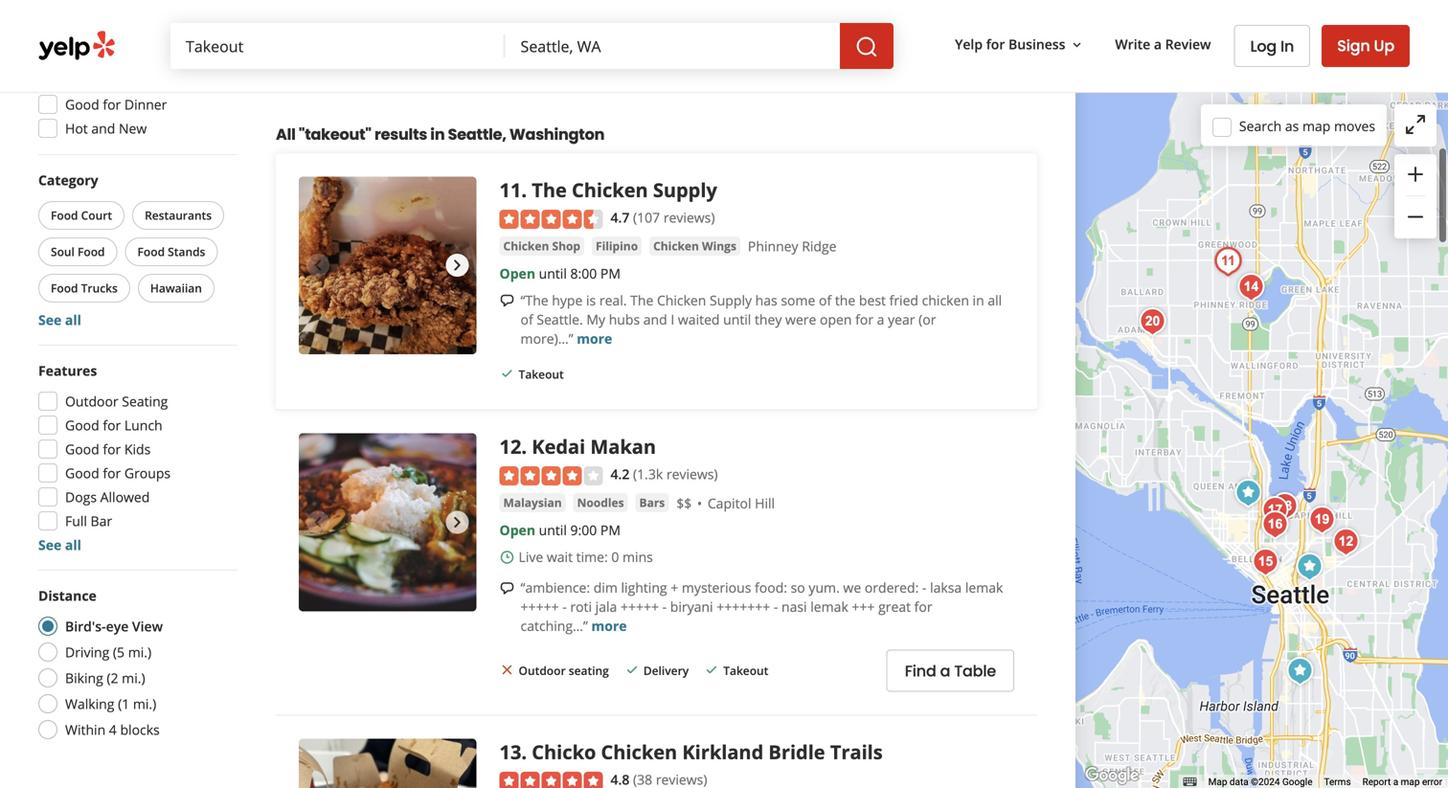 Task type: describe. For each thing, give the bounding box(es) containing it.
1 vertical spatial delivery
[[644, 663, 689, 679]]

1 open until 10:00 pm from the left
[[590, 62, 719, 80]]

find
[[905, 661, 937, 682]]

midnight
[[407, 62, 463, 80]]

"ambience: dim lighting + mysterious   food: so yum. we ordered:  - laksa lemak +++++ - roti jala +++++ - biryani +++++++  - nasi lemak +++  great for catching…"
[[521, 579, 1004, 635]]

- left 'roti'
[[563, 598, 567, 616]]

yelp
[[955, 35, 983, 53]]

4.2 (1.3k reviews)
[[611, 465, 718, 484]]

google image
[[1081, 764, 1144, 789]]

food court
[[51, 207, 112, 223]]

16 close v2 image
[[500, 663, 515, 678]]

offers for offers takeout
[[65, 71, 105, 90]]

food for food stands
[[138, 244, 165, 260]]

table
[[954, 661, 996, 682]]

0 vertical spatial supply
[[653, 177, 717, 203]]

has
[[756, 291, 778, 309]]

all for features
[[65, 536, 81, 554]]

map for moves
[[1303, 117, 1331, 135]]

washington
[[510, 123, 605, 145]]

find a table
[[905, 661, 996, 682]]

malaysian link
[[500, 494, 566, 513]]

- left laksa
[[923, 579, 927, 597]]

open up washington
[[590, 62, 626, 80]]

2 10:00 from the left
[[916, 62, 951, 80]]

bongos image
[[1233, 268, 1271, 307]]

write a review
[[1116, 35, 1212, 53]]

food for food court
[[51, 207, 78, 223]]

hot
[[65, 119, 88, 137]]

distance
[[38, 587, 97, 605]]

bird's-
[[65, 617, 106, 636]]

capitol
[[708, 494, 752, 512]]

up
[[1374, 35, 1395, 57]]

food trucks
[[51, 280, 118, 296]]

driving (5 mi.)
[[65, 643, 152, 662]]

laksa
[[930, 579, 962, 597]]

"the
[[521, 291, 549, 309]]

see all for category
[[38, 311, 81, 329]]

1 +++++ from the left
[[521, 598, 559, 616]]

bar
[[91, 512, 112, 530]]

$$
[[677, 494, 692, 512]]

report
[[1363, 777, 1391, 788]]

1 horizontal spatial lemak
[[966, 579, 1004, 597]]

chicken shop link
[[500, 236, 584, 256]]

0 horizontal spatial delivery
[[108, 23, 158, 42]]

soul food button
[[38, 238, 117, 266]]

stands
[[168, 244, 205, 260]]

report a map error link
[[1363, 777, 1443, 788]]

previous image for 12
[[307, 511, 330, 534]]

chicko chicken kirkland bridle trails link
[[532, 739, 883, 766]]

11 . the chicken supply
[[500, 177, 717, 203]]

see all button for category
[[38, 311, 81, 329]]

good for groups
[[65, 464, 171, 482]]

real.
[[600, 291, 627, 309]]

for for kids
[[103, 440, 121, 458]]

they
[[755, 310, 782, 328]]

features
[[38, 362, 97, 380]]

review
[[1166, 35, 1212, 53]]

mi.) for driving (5 mi.)
[[128, 643, 152, 662]]

phinney
[[748, 237, 799, 255]]

chicken up 4.7
[[572, 177, 648, 203]]

16 clock v2 image
[[500, 550, 515, 565]]

taco bell image
[[1281, 652, 1320, 691]]

all for category
[[65, 311, 81, 329]]

see all for features
[[38, 536, 81, 554]]

sign
[[1338, 35, 1371, 57]]

food stands
[[138, 244, 205, 260]]

next image for 12 . kedai makan
[[446, 511, 469, 534]]

court
[[81, 207, 112, 223]]

chicken inside button
[[504, 238, 549, 254]]

category group
[[34, 171, 238, 330]]

0 horizontal spatial takeout
[[109, 71, 162, 90]]

new
[[119, 119, 147, 137]]

(2
[[107, 669, 118, 687]]

great
[[879, 598, 911, 616]]

yum.
[[809, 579, 840, 597]]

takeout for "the hype is real. the chicken supply has some of the best fried chicken in all of seattle. my hubs and i waited until they were open for a year (or more)…"
[[519, 366, 564, 382]]

jala
[[596, 598, 617, 616]]

1 10:00 from the left
[[661, 62, 695, 80]]

chicko
[[532, 739, 596, 766]]

allowed
[[100, 488, 150, 506]]

(5
[[113, 643, 125, 662]]

chicken inside button
[[654, 238, 699, 254]]

lunch
[[124, 416, 162, 434]]

for for lunch
[[103, 416, 121, 434]]

0 vertical spatial and
[[91, 119, 115, 137]]

the berliner döner kebab image
[[1257, 492, 1295, 530]]

dogs allowed
[[65, 488, 150, 506]]

trails
[[830, 739, 883, 766]]

log in link
[[1234, 25, 1311, 67]]

0 horizontal spatial the
[[532, 177, 567, 203]]

until inside '"the hype is real. the chicken supply has some of the best fried chicken in all of seattle. my hubs and i waited until they were open for a year (or more)…"'
[[723, 310, 751, 328]]

16 speech v2 image
[[500, 293, 515, 309]]

2 open until 10:00 pm from the left
[[845, 62, 974, 80]]

szn - seattle bar and grill image
[[1230, 474, 1268, 513]]

chicken inside '"the hype is real. the chicken supply has some of the best fried chicken in all of seattle. my hubs and i waited until they were open for a year (or more)…"'
[[657, 291, 706, 309]]

offers delivery
[[65, 23, 158, 42]]

and inside '"the hype is real. the chicken supply has some of the best fried chicken in all of seattle. my hubs and i waited until they were open for a year (or more)…"'
[[644, 310, 668, 328]]

food right soul
[[78, 244, 105, 260]]

good for good for kids
[[65, 440, 99, 458]]

mi.) for walking (1 mi.)
[[133, 695, 156, 713]]

all "takeout" results in seattle, washington
[[276, 123, 605, 145]]

yelp for business
[[955, 35, 1066, 53]]

. for 11
[[522, 177, 527, 203]]

a for report
[[1394, 777, 1399, 788]]

outdoor seating
[[65, 392, 168, 411]]

trucks
[[81, 280, 118, 296]]

search image
[[856, 35, 879, 58]]

outdoor for outdoor seating
[[65, 392, 118, 411]]

food for food trucks
[[51, 280, 78, 296]]

in inside '"the hype is real. the chicken supply has some of the best fried chicken in all of seattle. my hubs and i waited until they were open for a year (or more)…"'
[[973, 291, 985, 309]]

driving
[[65, 643, 109, 662]]

hot and new
[[65, 119, 147, 137]]

3 . from the top
[[522, 739, 527, 766]]

12
[[500, 434, 522, 460]]

previous image for 11
[[307, 254, 330, 277]]

for for business
[[987, 35, 1005, 53]]

food court button
[[38, 201, 125, 230]]

open down 'search' icon
[[845, 62, 881, 80]]

walking
[[65, 695, 114, 713]]

is
[[586, 291, 596, 309]]

wings
[[702, 238, 737, 254]]

the inside '"the hype is real. the chicken supply has some of the best fried chicken in all of seattle. my hubs and i waited until they were open for a year (or more)…"'
[[631, 291, 654, 309]]

none field the things to do, nail salons, plumbers
[[171, 23, 505, 69]]

a for find
[[940, 661, 951, 682]]

blocks
[[120, 721, 160, 739]]

filipino button
[[592, 236, 642, 256]]

8:00
[[571, 264, 597, 282]]

mysterious
[[682, 579, 752, 597]]

see for category
[[38, 311, 62, 329]]

more for +++++
[[592, 617, 627, 635]]

- left biryani
[[663, 598, 667, 616]]

more for seattle.
[[577, 329, 613, 348]]

seating
[[122, 392, 168, 411]]

seattle.
[[537, 310, 583, 328]]

bird's-eye view
[[65, 617, 163, 636]]

good for kids
[[65, 440, 151, 458]]

soul food
[[51, 244, 105, 260]]

offers for offers delivery
[[65, 23, 104, 42]]

mins
[[623, 548, 653, 566]]

directions
[[887, 30, 963, 52]]

"the hype is real. the chicken supply has some of the best fried chicken in all of seattle. my hubs and i waited until they were open for a year (or more)…"
[[521, 291, 1002, 348]]

keyboard shortcuts image
[[1183, 778, 1197, 787]]

hawaiian button
[[138, 274, 214, 303]]

my
[[587, 310, 606, 328]]

within 4 blocks
[[65, 721, 160, 739]]

hubs
[[609, 310, 640, 328]]



Task type: vqa. For each thing, say whether or not it's contained in the screenshot.
Your Privacy Choices "link"
no



Task type: locate. For each thing, give the bounding box(es) containing it.
shawarma time image
[[1134, 303, 1172, 341]]

in right the results
[[430, 123, 445, 145]]

1 vertical spatial of
[[521, 310, 533, 328]]

16 chevron down v2 image
[[1070, 37, 1085, 53]]

1 vertical spatial supply
[[710, 291, 752, 309]]

None field
[[171, 23, 505, 69], [505, 23, 840, 69]]

map region
[[1015, 0, 1449, 789]]

(1
[[118, 695, 130, 713]]

1 vertical spatial map
[[1401, 777, 1420, 788]]

2 offers from the top
[[65, 71, 105, 90]]

previous image
[[307, 254, 330, 277], [307, 511, 330, 534]]

takeout down +++++++
[[724, 663, 769, 679]]

2 see all button from the top
[[38, 536, 81, 554]]

map
[[1209, 777, 1228, 788]]

live
[[519, 548, 543, 566]]

next image left chicken shop link
[[446, 254, 469, 277]]

waited
[[678, 310, 720, 328]]

the up hubs at the left of page
[[631, 291, 654, 309]]

group
[[1395, 154, 1437, 239]]

next image left malaysian link
[[446, 511, 469, 534]]

food left the court
[[51, 207, 78, 223]]

and left i
[[644, 310, 668, 328]]

catching…"
[[521, 617, 588, 635]]

for inside "ambience: dim lighting + mysterious   food: so yum. we ordered:  - laksa lemak +++++ - roti jala +++++ - biryani +++++++  - nasi lemak +++  great for catching…"
[[915, 598, 933, 616]]

the chicken supply image
[[1210, 242, 1248, 281]]

1 none field from the left
[[171, 23, 505, 69]]

until
[[376, 62, 404, 80], [630, 62, 658, 80], [885, 62, 913, 80], [539, 264, 567, 282], [723, 310, 751, 328], [539, 521, 567, 540]]

all inside '"the hype is real. the chicken supply has some of the best fried chicken in all of seattle. my hubs and i waited until they were open for a year (or more)…"'
[[988, 291, 1002, 309]]

0 vertical spatial .
[[522, 177, 527, 203]]

good for good for groups
[[65, 464, 99, 482]]

write a review link
[[1108, 27, 1219, 61]]

for for dinner
[[103, 95, 121, 114]]

mi.) right (1
[[133, 695, 156, 713]]

2 vertical spatial mi.)
[[133, 695, 156, 713]]

2 see all from the top
[[38, 536, 81, 554]]

1 vertical spatial offers
[[65, 71, 105, 90]]

1 vertical spatial previous image
[[307, 511, 330, 534]]

1 horizontal spatial 16 checkmark v2 image
[[704, 663, 720, 678]]

for down the "best" at the right
[[856, 310, 874, 328]]

1 vertical spatial reviews)
[[667, 465, 718, 484]]

1 vertical spatial takeout
[[519, 366, 564, 382]]

and right hot
[[91, 119, 115, 137]]

1 vertical spatial next image
[[446, 511, 469, 534]]

next image for 11 . the chicken supply
[[446, 254, 469, 277]]

find a table link
[[887, 650, 1015, 692]]

0 horizontal spatial map
[[1303, 117, 1331, 135]]

for inside button
[[987, 35, 1005, 53]]

1 see all from the top
[[38, 311, 81, 329]]

1 vertical spatial the
[[631, 291, 654, 309]]

offers takeout
[[65, 71, 162, 90]]

shop
[[552, 238, 581, 254]]

16 checkmark v2 image for takeout
[[704, 663, 720, 678]]

16 checkmark v2 image
[[625, 663, 640, 678], [704, 663, 720, 678]]

16 checkmark v2 image
[[500, 366, 515, 381]]

map data ©2024 google
[[1209, 777, 1313, 788]]

0 horizontal spatial +++++
[[521, 598, 559, 616]]

4.2 star rating image
[[500, 467, 603, 486]]

food stands button
[[125, 238, 218, 266]]

supply left has
[[710, 291, 752, 309]]

some
[[781, 291, 816, 309]]

0 horizontal spatial of
[[521, 310, 533, 328]]

1 vertical spatial .
[[522, 434, 527, 460]]

all right chicken
[[988, 291, 1002, 309]]

chicken
[[572, 177, 648, 203], [504, 238, 549, 254], [654, 238, 699, 254], [657, 291, 706, 309], [601, 739, 678, 766]]

all
[[276, 123, 296, 145]]

makan
[[591, 434, 656, 460]]

0 vertical spatial see all button
[[38, 311, 81, 329]]

a right find
[[940, 661, 951, 682]]

a right the report
[[1394, 777, 1399, 788]]

biryani
[[670, 598, 713, 616]]

see all down food trucks button
[[38, 311, 81, 329]]

good up good for kids
[[65, 416, 99, 434]]

see
[[38, 311, 62, 329], [38, 536, 62, 554]]

outdoor seating
[[519, 663, 609, 679]]

1 . from the top
[[522, 177, 527, 203]]

zoom out image
[[1405, 205, 1428, 228]]

eye
[[106, 617, 129, 636]]

see all button down food trucks button
[[38, 311, 81, 329]]

1 horizontal spatial delivery
[[644, 663, 689, 679]]

reviews) up chicken wings
[[664, 208, 715, 226]]

+++++ down lighting
[[621, 598, 659, 616]]

a inside '"the hype is real. the chicken supply has some of the best fried chicken in all of seattle. my hubs and i waited until they were open for a year (or more)…"'
[[877, 310, 885, 328]]

delivery down biryani
[[644, 663, 689, 679]]

outdoor inside features group
[[65, 392, 118, 411]]

outdoor right 16 close v2 icon
[[519, 663, 566, 679]]

0 vertical spatial more
[[577, 329, 613, 348]]

1 offers from the top
[[65, 23, 104, 42]]

zoom in image
[[1405, 163, 1428, 186]]

for up good for kids
[[103, 416, 121, 434]]

reviews) up $$
[[667, 465, 718, 484]]

see all button inside features group
[[38, 536, 81, 554]]

1 horizontal spatial of
[[819, 291, 832, 309]]

1 slideshow element from the top
[[299, 177, 477, 354]]

data
[[1230, 777, 1249, 788]]

see all down full
[[38, 536, 81, 554]]

more link down my
[[577, 329, 613, 348]]

0 vertical spatial all
[[988, 291, 1002, 309]]

year
[[888, 310, 915, 328]]

the up the 4.7 star rating image
[[532, 177, 567, 203]]

mi.) for biking (2 mi.)
[[122, 669, 145, 687]]

noodles button
[[574, 494, 628, 513]]

get directions link
[[790, 20, 1030, 62]]

a inside 'link'
[[1154, 35, 1162, 53]]

of left the at top right
[[819, 291, 832, 309]]

lighting
[[621, 579, 667, 597]]

takeout right 16 checkmark v2 image
[[519, 366, 564, 382]]

google
[[1283, 777, 1313, 788]]

chicken down the 4.7 star rating image
[[504, 238, 549, 254]]

0 horizontal spatial outdoor
[[65, 392, 118, 411]]

the
[[835, 291, 856, 309]]

food left "stands"
[[138, 244, 165, 260]]

reservations
[[65, 47, 145, 66]]

1 next image from the top
[[446, 254, 469, 277]]

for down good for lunch
[[103, 440, 121, 458]]

for inside '"the hype is real. the chicken supply has some of the best fried chicken in all of seattle. my hubs and i waited until they were open for a year (or more)…"'
[[856, 310, 874, 328]]

0 horizontal spatial and
[[91, 119, 115, 137]]

restaurants
[[145, 207, 212, 223]]

mi.) right (2
[[122, 669, 145, 687]]

katsu-ya seattle image
[[1257, 506, 1295, 544]]

+++++++
[[717, 598, 771, 616]]

a left year
[[877, 310, 885, 328]]

for right yelp
[[987, 35, 1005, 53]]

0 vertical spatial of
[[819, 291, 832, 309]]

delivery up reservations
[[108, 23, 158, 42]]

. up 4.8 star rating image
[[522, 739, 527, 766]]

supply
[[653, 177, 717, 203], [710, 291, 752, 309]]

for right great
[[915, 598, 933, 616]]

bentoful image
[[1266, 488, 1304, 526]]

mi.) right (5
[[128, 643, 152, 662]]

offers down reservations
[[65, 71, 105, 90]]

(1.3k
[[633, 465, 663, 484]]

see all button for features
[[38, 536, 81, 554]]

see all inside features group
[[38, 536, 81, 554]]

chicken right the chicko
[[601, 739, 678, 766]]

4 good from the top
[[65, 464, 99, 482]]

get
[[857, 30, 884, 52]]

+++++
[[521, 598, 559, 616], [621, 598, 659, 616]]

1 vertical spatial mi.)
[[122, 669, 145, 687]]

4.7
[[611, 208, 630, 226]]

see inside features group
[[38, 536, 62, 554]]

0 vertical spatial outdoor
[[65, 392, 118, 411]]

none field address, neighborhood, city, state or zip
[[505, 23, 840, 69]]

phinney ridge
[[748, 237, 837, 255]]

. for 12
[[522, 434, 527, 460]]

2 +++++ from the left
[[621, 598, 659, 616]]

0 vertical spatial more link
[[577, 329, 613, 348]]

see inside the category group
[[38, 311, 62, 329]]

more link for seattle.
[[577, 329, 613, 348]]

1 16 checkmark v2 image from the left
[[625, 663, 640, 678]]

noodles link
[[574, 494, 628, 513]]

filipino
[[596, 238, 638, 254]]

1 vertical spatial outdoor
[[519, 663, 566, 679]]

next image
[[446, 254, 469, 277], [446, 511, 469, 534]]

dogs
[[65, 488, 97, 506]]

(or
[[919, 310, 937, 328]]

outdoor up good for lunch
[[65, 392, 118, 411]]

hype
[[552, 291, 583, 309]]

reviews)
[[664, 208, 715, 226], [667, 465, 718, 484]]

all down full
[[65, 536, 81, 554]]

1 vertical spatial see all
[[38, 536, 81, 554]]

chicken down 4.7 (107 reviews)
[[654, 238, 699, 254]]

0 vertical spatial map
[[1303, 117, 1331, 135]]

1 vertical spatial lemak
[[811, 598, 849, 616]]

lemak right laksa
[[966, 579, 1004, 597]]

more down jala
[[592, 617, 627, 635]]

1 vertical spatial slideshow element
[[299, 434, 477, 612]]

slideshow element for 12
[[299, 434, 477, 612]]

0 vertical spatial the
[[532, 177, 567, 203]]

galbi burger broadway - caphill image
[[1303, 501, 1342, 539]]

features group
[[33, 361, 238, 555]]

takeout up dinner
[[109, 71, 162, 90]]

2 vertical spatial all
[[65, 536, 81, 554]]

sign up link
[[1322, 25, 1410, 67]]

a right 'write'
[[1154, 35, 1162, 53]]

2 . from the top
[[522, 434, 527, 460]]

2 horizontal spatial takeout
[[724, 663, 769, 679]]

see all button down full
[[38, 536, 81, 554]]

good for lunch
[[65, 416, 162, 434]]

more link down jala
[[592, 617, 627, 635]]

1 horizontal spatial +++++
[[621, 598, 659, 616]]

16 checkmark v2 image right seating
[[625, 663, 640, 678]]

1 vertical spatial all
[[65, 311, 81, 329]]

None search field
[[171, 23, 894, 69]]

write
[[1116, 35, 1151, 53]]

2 none field from the left
[[505, 23, 840, 69]]

open up 16 speech v2 icon
[[500, 264, 536, 282]]

+
[[671, 579, 679, 597]]

search
[[1240, 117, 1282, 135]]

good down good for lunch
[[65, 440, 99, 458]]

1 see all button from the top
[[38, 311, 81, 329]]

expand map image
[[1405, 113, 1428, 136]]

0 horizontal spatial open until 10:00 pm
[[590, 62, 719, 80]]

1 horizontal spatial and
[[644, 310, 668, 328]]

2 good from the top
[[65, 416, 99, 434]]

in
[[430, 123, 445, 145], [973, 291, 985, 309]]

good for good for dinner
[[65, 95, 99, 114]]

1 horizontal spatial 10:00
[[916, 62, 951, 80]]

wait
[[547, 548, 573, 566]]

16 checkmark v2 image down biryani
[[704, 663, 720, 678]]

0 vertical spatial delivery
[[108, 23, 158, 42]]

16 checkmark v2 image for delivery
[[625, 663, 640, 678]]

we
[[844, 579, 862, 597]]

reviews) for 12 . kedai makan
[[667, 465, 718, 484]]

reviews) for 11 . the chicken supply
[[664, 208, 715, 226]]

9:00
[[571, 521, 597, 540]]

0 vertical spatial in
[[430, 123, 445, 145]]

0 horizontal spatial 10:00
[[661, 62, 695, 80]]

2 previous image from the top
[[307, 511, 330, 534]]

10:00
[[661, 62, 695, 80], [916, 62, 951, 80]]

11
[[500, 177, 522, 203]]

lemak down yum.
[[811, 598, 849, 616]]

i
[[671, 310, 675, 328]]

2 vertical spatial takeout
[[724, 663, 769, 679]]

(107
[[633, 208, 660, 226]]

chicken
[[922, 291, 970, 309]]

. left kedai
[[522, 434, 527, 460]]

1 see from the top
[[38, 311, 62, 329]]

of down "the
[[521, 310, 533, 328]]

see up 'distance'
[[38, 536, 62, 554]]

+++++ up the "catching…""
[[521, 598, 559, 616]]

more link
[[577, 329, 613, 348], [592, 617, 627, 635]]

16 speech v2 image
[[500, 581, 515, 596]]

good up dogs
[[65, 464, 99, 482]]

filipino link
[[592, 236, 642, 256]]

1 vertical spatial more
[[592, 617, 627, 635]]

malaysian
[[504, 495, 562, 511]]

kirkland
[[683, 739, 764, 766]]

business
[[1009, 35, 1066, 53]]

map right as at the right top of the page
[[1303, 117, 1331, 135]]

terms
[[1325, 777, 1351, 788]]

see for features
[[38, 536, 62, 554]]

all inside the category group
[[65, 311, 81, 329]]

1 good from the top
[[65, 95, 99, 114]]

1 previous image from the top
[[307, 254, 330, 277]]

all inside features group
[[65, 536, 81, 554]]

0 horizontal spatial lemak
[[811, 598, 849, 616]]

takeout for delivery
[[724, 663, 769, 679]]

all down food trucks button
[[65, 311, 81, 329]]

report a map error
[[1363, 777, 1443, 788]]

1 horizontal spatial map
[[1401, 777, 1420, 788]]

map for error
[[1401, 777, 1420, 788]]

supply inside '"the hype is real. the chicken supply has some of the best fried chicken in all of seattle. my hubs and i waited until they were open for a year (or more)…"'
[[710, 291, 752, 309]]

3 good from the top
[[65, 440, 99, 458]]

restaurants button
[[132, 201, 224, 230]]

0 vertical spatial slideshow element
[[299, 177, 477, 354]]

sign up
[[1338, 35, 1395, 57]]

log in
[[1251, 35, 1295, 57]]

0 vertical spatial next image
[[446, 254, 469, 277]]

bars button
[[636, 494, 669, 513]]

1 vertical spatial see
[[38, 536, 62, 554]]

0 vertical spatial offers
[[65, 23, 104, 42]]

a for write
[[1154, 35, 1162, 53]]

good up hot
[[65, 95, 99, 114]]

full
[[65, 512, 87, 530]]

full bar
[[65, 512, 112, 530]]

food left trucks
[[51, 280, 78, 296]]

0 vertical spatial takeout
[[109, 71, 162, 90]]

outdoor for outdoor seating
[[519, 663, 566, 679]]

open up 16 clock v2 icon on the left
[[500, 521, 536, 540]]

1 horizontal spatial outdoor
[[519, 663, 566, 679]]

0 vertical spatial mi.)
[[128, 643, 152, 662]]

offers up reservations
[[65, 23, 104, 42]]

. up the 4.7 star rating image
[[522, 177, 527, 203]]

0 vertical spatial see all
[[38, 311, 81, 329]]

fried
[[890, 291, 919, 309]]

1 vertical spatial more link
[[592, 617, 627, 635]]

kedai makan image
[[1327, 523, 1366, 561]]

4.7 star rating image
[[500, 210, 603, 229]]

1 horizontal spatial in
[[973, 291, 985, 309]]

0 vertical spatial previous image
[[307, 254, 330, 277]]

slideshow element
[[299, 177, 477, 354], [299, 434, 477, 612]]

distance option group
[[33, 586, 238, 745]]

0 vertical spatial see
[[38, 311, 62, 329]]

1 vertical spatial and
[[644, 310, 668, 328]]

1 horizontal spatial takeout
[[519, 366, 564, 382]]

-
[[923, 579, 927, 597], [563, 598, 567, 616], [663, 598, 667, 616], [774, 598, 778, 616]]

good for good for lunch
[[65, 416, 99, 434]]

0 vertical spatial lemak
[[966, 579, 1004, 597]]

chicken up i
[[657, 291, 706, 309]]

2 16 checkmark v2 image from the left
[[704, 663, 720, 678]]

1 vertical spatial see all button
[[38, 536, 81, 554]]

slideshow element for 11
[[299, 177, 477, 354]]

1 horizontal spatial open until 10:00 pm
[[845, 62, 974, 80]]

0 vertical spatial reviews)
[[664, 208, 715, 226]]

moves
[[1335, 117, 1376, 135]]

more)…"
[[521, 329, 574, 348]]

1 vertical spatial in
[[973, 291, 985, 309]]

0 horizontal spatial 16 checkmark v2 image
[[625, 663, 640, 678]]

for for groups
[[103, 464, 121, 482]]

biscuit bitch image
[[1247, 543, 1285, 582]]

biking (2 mi.)
[[65, 669, 145, 687]]

2 slideshow element from the top
[[299, 434, 477, 612]]

outdoor
[[65, 392, 118, 411], [519, 663, 566, 679]]

for down good for kids
[[103, 464, 121, 482]]

4.8 star rating image
[[500, 772, 603, 789]]

in right chicken
[[973, 291, 985, 309]]

- left nasi
[[774, 598, 778, 616]]

more link for +++++
[[592, 617, 627, 635]]

0 horizontal spatial in
[[430, 123, 445, 145]]

2 see from the top
[[38, 536, 62, 554]]

open up "takeout"
[[336, 62, 372, 80]]

log
[[1251, 35, 1277, 57]]

2 vertical spatial .
[[522, 739, 527, 766]]

more down my
[[577, 329, 613, 348]]

offers
[[65, 23, 104, 42], [65, 71, 105, 90]]

sugar bakery & cafe image
[[1291, 548, 1329, 586]]

4.7 (107 reviews)
[[611, 208, 715, 226]]

things to do, nail salons, plumbers text field
[[171, 23, 505, 69]]

for down offers takeout
[[103, 95, 121, 114]]

map left error
[[1401, 777, 1420, 788]]

13 . chicko chicken kirkland bridle trails
[[500, 739, 883, 766]]

1 horizontal spatial the
[[631, 291, 654, 309]]

good
[[65, 95, 99, 114], [65, 416, 99, 434], [65, 440, 99, 458], [65, 464, 99, 482]]

pm
[[699, 62, 719, 80], [954, 62, 974, 80], [601, 264, 621, 282], [601, 521, 621, 540]]

supply up 4.7 (107 reviews)
[[653, 177, 717, 203]]

chicken wings
[[654, 238, 737, 254]]

see all inside the category group
[[38, 311, 81, 329]]

address, neighborhood, city, state or zip text field
[[505, 23, 840, 69]]

see down food trucks button
[[38, 311, 62, 329]]

2 next image from the top
[[446, 511, 469, 534]]



